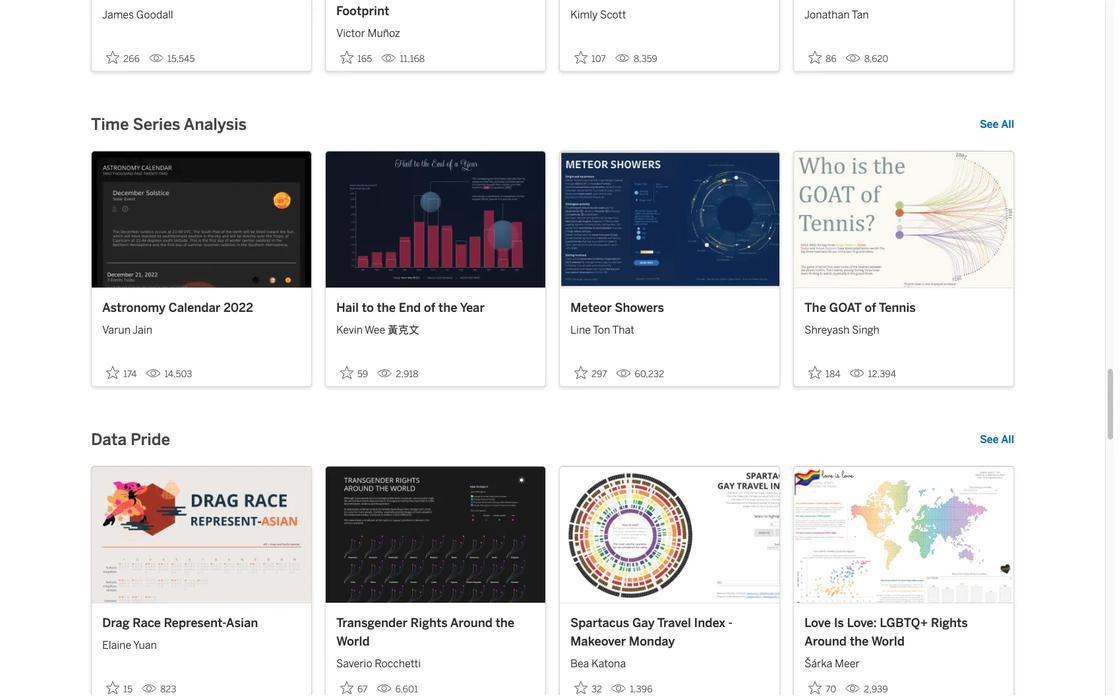 Task type: locate. For each thing, give the bounding box(es) containing it.
1 see all link from the top
[[981, 117, 1015, 132]]

goodall
[[136, 9, 173, 21]]

8,359
[[634, 54, 658, 64]]

add favorite button down elaine
[[102, 678, 137, 696]]

1,396 views element
[[607, 679, 658, 696]]

all for data pride
[[1002, 434, 1015, 446]]

around inside the transgender rights around the world
[[451, 616, 493, 631]]

see all link
[[981, 117, 1015, 132], [981, 432, 1015, 448]]

victor muñoz link
[[337, 20, 535, 41]]

world down the lgbtq+
[[872, 634, 905, 649]]

yuan
[[133, 639, 157, 652]]

around up saverio rocchetti link
[[451, 616, 493, 631]]

series
[[133, 115, 180, 134]]

0 vertical spatial see all link
[[981, 117, 1015, 132]]

1 rights from the left
[[411, 616, 448, 631]]

world inside love is love: lgbtq+ rights around the world
[[872, 634, 905, 649]]

11,168 views element
[[376, 48, 430, 70]]

rights up saverio rocchetti link
[[411, 616, 448, 631]]

showers
[[615, 301, 665, 315]]

tan
[[852, 9, 869, 21]]

1 world from the left
[[337, 634, 370, 649]]

see all data pride element
[[981, 432, 1015, 448]]

add favorite button containing 107
[[571, 47, 610, 68]]

Add Favorite button
[[337, 362, 372, 384]]

the
[[377, 301, 396, 315], [439, 301, 458, 315], [496, 616, 515, 631], [850, 634, 869, 649]]

travel
[[658, 616, 692, 631]]

world
[[337, 634, 370, 649], [872, 634, 905, 649]]

1 vertical spatial see all
[[981, 434, 1015, 446]]

james goodall link
[[102, 2, 301, 23]]

drag race represent-asian
[[102, 616, 258, 631]]

1 horizontal spatial rights
[[932, 616, 969, 631]]

0 horizontal spatial world
[[337, 634, 370, 649]]

2 of from the left
[[865, 301, 877, 315]]

2 see from the top
[[981, 434, 999, 446]]

8,620 views element
[[841, 48, 894, 70]]

bea katona
[[571, 657, 626, 670]]

spartacus
[[571, 616, 630, 631]]

0 vertical spatial see
[[981, 118, 999, 131]]

analysis
[[184, 115, 247, 134]]

1 vertical spatial see all link
[[981, 432, 1015, 448]]

0 vertical spatial all
[[1002, 118, 1015, 131]]

time series analysis
[[91, 115, 247, 134]]

varun
[[102, 324, 131, 337]]

add favorite button down line
[[571, 362, 611, 384]]

14,503
[[165, 369, 192, 380]]

to
[[362, 301, 374, 315]]

line ton that
[[571, 324, 635, 337]]

bea
[[571, 657, 589, 670]]

0 horizontal spatial around
[[451, 616, 493, 631]]

rights inside the transgender rights around the world
[[411, 616, 448, 631]]

meteor
[[571, 301, 612, 315]]

add favorite button down 'kimly'
[[571, 47, 610, 68]]

see all for time series analysis
[[981, 118, 1015, 131]]

workbook thumbnail image for gay
[[560, 467, 780, 603]]

2 world from the left
[[872, 634, 905, 649]]

rights
[[411, 616, 448, 631], [932, 616, 969, 631]]

line
[[571, 324, 591, 337]]

1 see from the top
[[981, 118, 999, 131]]

add favorite button down victor
[[337, 47, 376, 68]]

184
[[826, 369, 841, 380]]

bea katona link
[[571, 651, 769, 672]]

823
[[160, 684, 176, 695]]

varun jain
[[102, 324, 152, 337]]

2 rights from the left
[[932, 616, 969, 631]]

spartacus gay travel index - makeover monday
[[571, 616, 733, 649]]

around inside love is love: lgbtq+ rights around the world
[[805, 634, 847, 649]]

2 all from the top
[[1002, 434, 1015, 446]]

2 see all link from the top
[[981, 432, 1015, 448]]

kevin wee 黃克文
[[337, 324, 420, 337]]

transgender rights around the world
[[337, 616, 515, 649]]

12,394 views element
[[845, 364, 902, 385]]

šárka meer link
[[805, 651, 1004, 672]]

1 of from the left
[[424, 301, 436, 315]]

add favorite button containing 67
[[337, 678, 372, 696]]

黃克文
[[388, 324, 420, 337]]

workbook thumbnail image for is
[[794, 467, 1014, 603]]

lgbtq+
[[880, 616, 929, 631]]

elaine
[[102, 639, 131, 652]]

-
[[729, 616, 733, 631]]

1 vertical spatial see
[[981, 434, 999, 446]]

1 horizontal spatial of
[[865, 301, 877, 315]]

15
[[123, 684, 133, 695]]

add favorite button containing 15
[[102, 678, 137, 696]]

of inside 'link'
[[424, 301, 436, 315]]

32
[[592, 684, 603, 695]]

the inside love is love: lgbtq+ rights around the world
[[850, 634, 869, 649]]

0 vertical spatial see all
[[981, 118, 1015, 131]]

rights right the lgbtq+
[[932, 616, 969, 631]]

add favorite button down 'saverio'
[[337, 678, 372, 696]]

rights inside love is love: lgbtq+ rights around the world
[[932, 616, 969, 631]]

tennis
[[879, 301, 917, 315]]

see
[[981, 118, 999, 131], [981, 434, 999, 446]]

astronomy calendar 2022 link
[[102, 299, 301, 317]]

12,394
[[869, 369, 897, 380]]

saverio
[[337, 657, 373, 670]]

0 vertical spatial around
[[451, 616, 493, 631]]

add favorite button containing 86
[[805, 47, 841, 68]]

1 horizontal spatial around
[[805, 634, 847, 649]]

see all for data pride
[[981, 434, 1015, 446]]

that
[[613, 324, 635, 337]]

2 see all from the top
[[981, 434, 1015, 446]]

kimly scott
[[571, 9, 627, 21]]

0 horizontal spatial rights
[[411, 616, 448, 631]]

0 horizontal spatial of
[[424, 301, 436, 315]]

kevin wee 黃克文 link
[[337, 317, 535, 338]]

Add Favorite button
[[102, 47, 144, 68]]

around down the love
[[805, 634, 847, 649]]

workbook thumbnail image for to
[[326, 151, 546, 288]]

1 horizontal spatial world
[[872, 634, 905, 649]]

šárka
[[805, 657, 833, 670]]

Add Favorite button
[[337, 47, 376, 68], [571, 47, 610, 68], [805, 47, 841, 68], [571, 362, 611, 384], [102, 678, 137, 696], [337, 678, 372, 696], [805, 678, 841, 696]]

workbook thumbnail image
[[92, 151, 311, 288], [326, 151, 546, 288], [560, 151, 780, 288], [794, 151, 1014, 288], [92, 467, 311, 603], [326, 467, 546, 603], [560, 467, 780, 603], [794, 467, 1014, 603]]

jonathan tan link
[[805, 2, 1004, 23]]

add favorite button containing 165
[[337, 47, 376, 68]]

of up singh
[[865, 301, 877, 315]]

see all time series analysis element
[[981, 117, 1015, 132]]

add favorite button containing 70
[[805, 678, 841, 696]]

2,939
[[865, 684, 889, 695]]

of right end
[[424, 301, 436, 315]]

workbook thumbnail image for rights
[[326, 467, 546, 603]]

59
[[358, 369, 368, 380]]

love
[[805, 616, 831, 631]]

1 all from the top
[[1002, 118, 1015, 131]]

shreyash
[[805, 324, 850, 337]]

world up 'saverio'
[[337, 634, 370, 649]]

1 vertical spatial all
[[1002, 434, 1015, 446]]

add favorite button down "jonathan"
[[805, 47, 841, 68]]

see all link for data pride
[[981, 432, 1015, 448]]

add favorite button containing 297
[[571, 362, 611, 384]]

goat
[[830, 301, 862, 315]]

time series analysis heading
[[91, 114, 247, 135]]

1 vertical spatial around
[[805, 634, 847, 649]]

all
[[1002, 118, 1015, 131], [1002, 434, 1015, 446]]

is
[[835, 616, 845, 631]]

add favorite button for 8,359
[[571, 47, 610, 68]]

of
[[424, 301, 436, 315], [865, 301, 877, 315]]

index
[[695, 616, 726, 631]]

add favorite button down šárka in the right of the page
[[805, 678, 841, 696]]

1 see all from the top
[[981, 118, 1015, 131]]

11,168
[[400, 54, 425, 64]]

singh
[[853, 324, 880, 337]]



Task type: vqa. For each thing, say whether or not it's contained in the screenshot.


Task type: describe. For each thing, give the bounding box(es) containing it.
jonathan tan
[[805, 9, 869, 21]]

meer
[[835, 657, 860, 670]]

2,918 views element
[[372, 364, 424, 385]]

174
[[123, 369, 137, 380]]

67
[[358, 684, 368, 695]]

1,396
[[630, 684, 653, 695]]

107
[[592, 54, 606, 64]]

2022
[[224, 301, 253, 315]]

šárka meer
[[805, 657, 860, 670]]

add favorite button for 2,939
[[805, 678, 841, 696]]

823 views element
[[137, 679, 182, 696]]

end
[[399, 301, 421, 315]]

add favorite button for 823
[[102, 678, 137, 696]]

love is love: lgbtq+ rights around the world link
[[805, 614, 1004, 651]]

all for time series analysis
[[1002, 118, 1015, 131]]

wee
[[365, 324, 386, 337]]

varun jain link
[[102, 317, 301, 338]]

victor
[[337, 27, 365, 39]]

makeover
[[571, 634, 626, 649]]

14,503 views element
[[141, 364, 198, 385]]

astronomy
[[102, 301, 166, 315]]

Add Favorite button
[[102, 362, 141, 384]]

see for time series analysis
[[981, 118, 999, 131]]

love is love: lgbtq+ rights around the world
[[805, 616, 969, 649]]

saverio rocchetti
[[337, 657, 421, 670]]

transgender rights around the world link
[[337, 614, 535, 651]]

jonathan
[[805, 9, 850, 21]]

add favorite button for 11,168
[[337, 47, 376, 68]]

elaine yuan link
[[102, 632, 301, 654]]

workbook thumbnail image for calendar
[[92, 151, 311, 288]]

pride
[[131, 430, 170, 449]]

kimly
[[571, 9, 598, 21]]

workbook thumbnail image for race
[[92, 467, 311, 603]]

hail to the end of the year link
[[337, 299, 535, 317]]

6,601
[[396, 684, 418, 695]]

Add Favorite button
[[571, 678, 607, 696]]

line ton that link
[[571, 317, 769, 338]]

shreyash singh link
[[805, 317, 1004, 338]]

ton
[[593, 324, 611, 337]]

represent-
[[164, 616, 226, 631]]

year
[[460, 301, 485, 315]]

70
[[826, 684, 837, 695]]

asian
[[226, 616, 258, 631]]

6,601 views element
[[372, 679, 424, 696]]

muñoz
[[368, 27, 400, 39]]

drag
[[102, 616, 130, 631]]

hail to the end of the year
[[337, 301, 485, 315]]

transgender
[[337, 616, 408, 631]]

60,232 views element
[[611, 364, 670, 385]]

love:
[[848, 616, 877, 631]]

monday
[[629, 634, 675, 649]]

add favorite button for 8,620
[[805, 47, 841, 68]]

shreyash singh
[[805, 324, 880, 337]]

katona
[[592, 657, 626, 670]]

gay
[[633, 616, 655, 631]]

james
[[102, 9, 134, 21]]

2,939 views element
[[841, 679, 894, 696]]

266
[[123, 54, 140, 64]]

8,359 views element
[[610, 48, 663, 70]]

meteor showers link
[[571, 299, 769, 317]]

Add Favorite button
[[805, 362, 845, 384]]

workbook thumbnail image for goat
[[794, 151, 1014, 288]]

the inside the transgender rights around the world
[[496, 616, 515, 631]]

add favorite button for 6,601
[[337, 678, 372, 696]]

60,232
[[635, 369, 665, 380]]

data pride
[[91, 430, 170, 449]]

workbook thumbnail image for showers
[[560, 151, 780, 288]]

see for data pride
[[981, 434, 999, 446]]

astronomy calendar 2022
[[102, 301, 253, 315]]

2,918
[[396, 369, 419, 380]]

calendar
[[169, 301, 221, 315]]

kevin
[[337, 324, 363, 337]]

see all link for time series analysis
[[981, 117, 1015, 132]]

add favorite button for 60,232
[[571, 362, 611, 384]]

86
[[826, 54, 837, 64]]

data pride heading
[[91, 429, 170, 450]]

james goodall
[[102, 9, 173, 21]]

15,545
[[167, 54, 195, 64]]

spartacus gay travel index - makeover monday link
[[571, 614, 769, 651]]

165
[[358, 54, 372, 64]]

scott
[[601, 9, 627, 21]]

15,545 views element
[[144, 48, 200, 70]]

rocchetti
[[375, 657, 421, 670]]

race
[[133, 616, 161, 631]]

the goat of tennis
[[805, 301, 917, 315]]

8,620
[[865, 54, 889, 64]]

hail
[[337, 301, 359, 315]]

the
[[805, 301, 827, 315]]

victor muñoz
[[337, 27, 400, 39]]

world inside the transgender rights around the world
[[337, 634, 370, 649]]

jain
[[133, 324, 152, 337]]

data
[[91, 430, 127, 449]]



